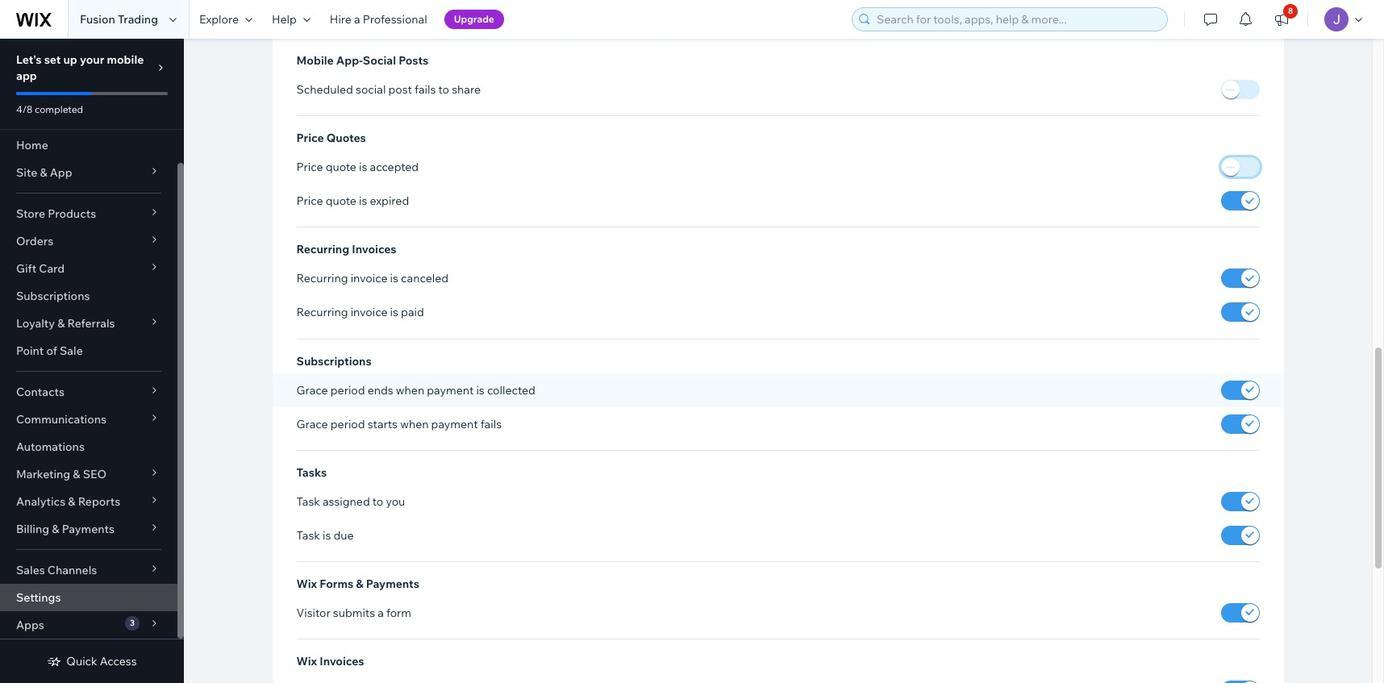 Task type: vqa. For each thing, say whether or not it's contained in the screenshot.
2nd invoice
yes



Task type: locate. For each thing, give the bounding box(es) containing it.
subscriptions
[[16, 289, 90, 303], [296, 354, 372, 368]]

2 wix from the top
[[296, 654, 317, 669]]

2 recurring from the top
[[296, 271, 348, 286]]

site & app button
[[0, 159, 177, 186]]

invoice down recurring invoice is canceled
[[351, 305, 388, 320]]

invoice for canceled
[[351, 271, 388, 286]]

reports
[[78, 495, 120, 509]]

communications
[[16, 412, 107, 427]]

recurring down recurring invoice is canceled
[[296, 305, 348, 320]]

wix for wix forms & payments
[[296, 577, 317, 591]]

fusion trading
[[80, 12, 158, 27]]

quote down price quote is accepted
[[326, 194, 356, 208]]

0 vertical spatial quote
[[326, 160, 356, 175]]

1 horizontal spatial fails
[[481, 417, 502, 431]]

0 horizontal spatial subscriptions
[[16, 289, 90, 303]]

0 horizontal spatial payments
[[62, 522, 115, 536]]

task for task is due
[[296, 528, 320, 543]]

seo
[[83, 467, 107, 482]]

0 horizontal spatial a
[[354, 12, 360, 27]]

0 vertical spatial period
[[331, 383, 365, 397]]

fails
[[415, 83, 436, 97], [481, 417, 502, 431]]

& right site at the top left of the page
[[40, 165, 47, 180]]

invoices for wix invoices
[[320, 654, 364, 669]]

hire a professional link
[[320, 0, 437, 39]]

payment down grace period ends when payment is collected
[[431, 417, 478, 431]]

subscriptions inside subscriptions link
[[16, 289, 90, 303]]

forms
[[320, 577, 353, 591]]

1 vertical spatial payments
[[366, 577, 419, 591]]

mobile
[[296, 53, 334, 68]]

payment left collected at the bottom left of page
[[427, 383, 474, 397]]

1 invoice from the top
[[351, 271, 388, 286]]

1 vertical spatial a
[[378, 606, 384, 620]]

contacts button
[[0, 378, 177, 406]]

scheduled
[[296, 83, 353, 97]]

2 quote from the top
[[326, 194, 356, 208]]

payments up form
[[366, 577, 419, 591]]

sale
[[60, 344, 83, 358]]

set
[[44, 52, 61, 67]]

subscriptions down card
[[16, 289, 90, 303]]

grace for grace period ends when payment is collected
[[296, 383, 328, 397]]

1 vertical spatial invoice
[[351, 305, 388, 320]]

recurring for recurring invoice is canceled
[[296, 271, 348, 286]]

1 vertical spatial period
[[331, 417, 365, 431]]

0 vertical spatial payments
[[62, 522, 115, 536]]

accepted
[[370, 160, 419, 175]]

0 vertical spatial grace
[[296, 383, 328, 397]]

point
[[16, 344, 44, 358]]

recurring invoices
[[296, 242, 396, 257]]

&
[[40, 165, 47, 180], [57, 316, 65, 331], [73, 467, 80, 482], [68, 495, 75, 509], [52, 522, 59, 536], [356, 577, 364, 591]]

loyalty & referrals button
[[0, 310, 177, 337]]

home link
[[0, 131, 177, 159]]

0 vertical spatial invoices
[[352, 242, 396, 257]]

grace up tasks
[[296, 417, 328, 431]]

card
[[39, 261, 65, 276]]

visitor
[[296, 606, 331, 620]]

1 vertical spatial price
[[296, 160, 323, 175]]

payments
[[62, 522, 115, 536], [366, 577, 419, 591]]

2 grace from the top
[[296, 417, 328, 431]]

social
[[356, 83, 386, 97]]

invoices down the visitor submits a form on the left of page
[[320, 654, 364, 669]]

price left quotes
[[296, 131, 324, 146]]

apps
[[16, 618, 44, 632]]

loyalty & referrals
[[16, 316, 115, 331]]

contacts
[[16, 385, 65, 399]]

is for expired
[[359, 194, 367, 208]]

1 period from the top
[[331, 383, 365, 397]]

wix
[[296, 577, 317, 591], [296, 654, 317, 669]]

to left you
[[373, 494, 383, 509]]

quote down quotes
[[326, 160, 356, 175]]

task is due
[[296, 528, 354, 543]]

2 vertical spatial price
[[296, 194, 323, 208]]

when right ends on the bottom of the page
[[396, 383, 424, 397]]

2 price from the top
[[296, 160, 323, 175]]

8 button
[[1264, 0, 1300, 39]]

0 horizontal spatial fails
[[415, 83, 436, 97]]

is left "accepted"
[[359, 160, 367, 175]]

& for analytics
[[68, 495, 75, 509]]

payments inside popup button
[[62, 522, 115, 536]]

1 vertical spatial grace
[[296, 417, 328, 431]]

1 price from the top
[[296, 131, 324, 146]]

task down tasks
[[296, 494, 320, 509]]

is
[[359, 160, 367, 175], [359, 194, 367, 208], [390, 271, 398, 286], [390, 305, 398, 320], [476, 383, 485, 397], [323, 528, 331, 543]]

when for starts
[[400, 417, 429, 431]]

explore
[[199, 12, 239, 27]]

1 recurring from the top
[[296, 242, 349, 257]]

& left reports
[[68, 495, 75, 509]]

0 vertical spatial subscriptions
[[16, 289, 90, 303]]

3 price from the top
[[296, 194, 323, 208]]

channels
[[47, 563, 97, 578]]

when right the starts
[[400, 417, 429, 431]]

grace left ends on the bottom of the page
[[296, 383, 328, 397]]

0 vertical spatial to
[[438, 83, 449, 97]]

fails down collected at the bottom left of page
[[481, 417, 502, 431]]

1 vertical spatial payment
[[431, 417, 478, 431]]

2 task from the top
[[296, 528, 320, 543]]

quote
[[326, 160, 356, 175], [326, 194, 356, 208]]

to left "share"
[[438, 83, 449, 97]]

3 recurring from the top
[[296, 305, 348, 320]]

0 vertical spatial price
[[296, 131, 324, 146]]

mobile
[[107, 52, 144, 67]]

price down price quotes
[[296, 160, 323, 175]]

posts
[[399, 53, 429, 68]]

period for starts
[[331, 417, 365, 431]]

& for marketing
[[73, 467, 80, 482]]

4/8 completed
[[16, 103, 83, 115]]

professional
[[363, 12, 427, 27]]

invoices up recurring invoice is canceled
[[352, 242, 396, 257]]

recurring down price quote is expired
[[296, 242, 349, 257]]

a right "hire"
[[354, 12, 360, 27]]

is left due
[[323, 528, 331, 543]]

sales channels button
[[0, 557, 177, 584]]

2 invoice from the top
[[351, 305, 388, 320]]

is left 'expired'
[[359, 194, 367, 208]]

0 vertical spatial invoice
[[351, 271, 388, 286]]

task assigned to you
[[296, 494, 405, 509]]

quick
[[66, 654, 97, 669]]

you
[[386, 494, 405, 509]]

wix left the forms
[[296, 577, 317, 591]]

analytics
[[16, 495, 65, 509]]

price quote is accepted
[[296, 160, 419, 175]]

a
[[354, 12, 360, 27], [378, 606, 384, 620]]

grace
[[296, 383, 328, 397], [296, 417, 328, 431]]

1 vertical spatial when
[[400, 417, 429, 431]]

& inside "popup button"
[[68, 495, 75, 509]]

1 vertical spatial fails
[[481, 417, 502, 431]]

to
[[438, 83, 449, 97], [373, 494, 383, 509]]

a left form
[[378, 606, 384, 620]]

0 vertical spatial wix
[[296, 577, 317, 591]]

0 vertical spatial task
[[296, 494, 320, 509]]

automations link
[[0, 433, 177, 461]]

task for task assigned to you
[[296, 494, 320, 509]]

fails right post
[[415, 83, 436, 97]]

hire
[[330, 12, 352, 27]]

1 task from the top
[[296, 494, 320, 509]]

invoices
[[352, 242, 396, 257], [320, 654, 364, 669]]

1 wix from the top
[[296, 577, 317, 591]]

store products button
[[0, 200, 177, 227]]

& right billing
[[52, 522, 59, 536]]

upgrade button
[[444, 10, 504, 29]]

is left canceled
[[390, 271, 398, 286]]

app
[[16, 69, 37, 83]]

1 vertical spatial quote
[[326, 194, 356, 208]]

subscriptions up ends on the bottom of the page
[[296, 354, 372, 368]]

0 vertical spatial recurring
[[296, 242, 349, 257]]

recurring
[[296, 242, 349, 257], [296, 271, 348, 286], [296, 305, 348, 320]]

& right loyalty
[[57, 316, 65, 331]]

wix for wix invoices
[[296, 654, 317, 669]]

wix down "visitor"
[[296, 654, 317, 669]]

& for site
[[40, 165, 47, 180]]

1 vertical spatial task
[[296, 528, 320, 543]]

recurring down recurring invoices
[[296, 271, 348, 286]]

a inside hire a professional link
[[354, 12, 360, 27]]

period left the starts
[[331, 417, 365, 431]]

payments down 'analytics & reports' "popup button"
[[62, 522, 115, 536]]

invoice up recurring invoice is paid
[[351, 271, 388, 286]]

1 grace from the top
[[296, 383, 328, 397]]

1 vertical spatial subscriptions
[[296, 354, 372, 368]]

settings
[[16, 590, 61, 605]]

analytics & reports
[[16, 495, 120, 509]]

& left seo
[[73, 467, 80, 482]]

period
[[331, 383, 365, 397], [331, 417, 365, 431]]

payment for is
[[427, 383, 474, 397]]

task left due
[[296, 528, 320, 543]]

1 vertical spatial invoices
[[320, 654, 364, 669]]

1 vertical spatial recurring
[[296, 271, 348, 286]]

store products
[[16, 207, 96, 221]]

2 period from the top
[[331, 417, 365, 431]]

invoice
[[351, 271, 388, 286], [351, 305, 388, 320]]

2 vertical spatial recurring
[[296, 305, 348, 320]]

price down price quote is accepted
[[296, 194, 323, 208]]

up
[[63, 52, 77, 67]]

is left the paid on the left top
[[390, 305, 398, 320]]

0 vertical spatial a
[[354, 12, 360, 27]]

price
[[296, 131, 324, 146], [296, 160, 323, 175], [296, 194, 323, 208]]

0 vertical spatial fails
[[415, 83, 436, 97]]

is for accepted
[[359, 160, 367, 175]]

invoice for paid
[[351, 305, 388, 320]]

your
[[80, 52, 104, 67]]

billing & payments
[[16, 522, 115, 536]]

0 vertical spatial when
[[396, 383, 424, 397]]

task
[[296, 494, 320, 509], [296, 528, 320, 543]]

1 quote from the top
[[326, 160, 356, 175]]

recurring invoice is canceled
[[296, 271, 449, 286]]

1 vertical spatial wix
[[296, 654, 317, 669]]

1 vertical spatial to
[[373, 494, 383, 509]]

0 vertical spatial payment
[[427, 383, 474, 397]]

period left ends on the bottom of the page
[[331, 383, 365, 397]]

hire a professional
[[330, 12, 427, 27]]

store
[[16, 207, 45, 221]]

1 horizontal spatial a
[[378, 606, 384, 620]]

products
[[48, 207, 96, 221]]



Task type: describe. For each thing, give the bounding box(es) containing it.
due
[[334, 528, 354, 543]]

is for canceled
[[390, 271, 398, 286]]

quotes
[[326, 131, 366, 146]]

orders
[[16, 234, 53, 248]]

sales channels
[[16, 563, 97, 578]]

assigned
[[323, 494, 370, 509]]

access
[[100, 654, 137, 669]]

home
[[16, 138, 48, 152]]

1 horizontal spatial payments
[[366, 577, 419, 591]]

period for ends
[[331, 383, 365, 397]]

app-
[[336, 53, 363, 68]]

recurring for recurring invoices
[[296, 242, 349, 257]]

collected
[[487, 383, 536, 397]]

trading
[[118, 12, 158, 27]]

price for price quote is accepted
[[296, 160, 323, 175]]

visitor submits a form
[[296, 606, 411, 620]]

help
[[272, 12, 297, 27]]

orders button
[[0, 227, 177, 255]]

expired
[[370, 194, 409, 208]]

of
[[46, 344, 57, 358]]

quick access
[[66, 654, 137, 669]]

wix invoices
[[296, 654, 364, 669]]

completed
[[35, 103, 83, 115]]

let's set up your mobile app
[[16, 52, 144, 83]]

8
[[1288, 6, 1293, 16]]

referrals
[[67, 316, 115, 331]]

0 horizontal spatial to
[[373, 494, 383, 509]]

analytics & reports button
[[0, 488, 177, 515]]

price for price quotes
[[296, 131, 324, 146]]

subscriptions link
[[0, 282, 177, 310]]

1 horizontal spatial to
[[438, 83, 449, 97]]

marketing
[[16, 467, 70, 482]]

sidebar element
[[0, 39, 184, 683]]

paid
[[401, 305, 424, 320]]

form
[[386, 606, 411, 620]]

Search for tools, apps, help & more... field
[[872, 8, 1162, 31]]

recurring for recurring invoice is paid
[[296, 305, 348, 320]]

grace period starts when payment fails
[[296, 417, 502, 431]]

price quote is expired
[[296, 194, 409, 208]]

communications button
[[0, 406, 177, 433]]

upgrade
[[454, 13, 494, 25]]

automations
[[16, 440, 85, 454]]

let's
[[16, 52, 42, 67]]

price quotes
[[296, 131, 366, 146]]

fusion
[[80, 12, 115, 27]]

help button
[[262, 0, 320, 39]]

1 horizontal spatial subscriptions
[[296, 354, 372, 368]]

sales
[[16, 563, 45, 578]]

when for ends
[[396, 383, 424, 397]]

quote for accepted
[[326, 160, 356, 175]]

gift card
[[16, 261, 65, 276]]

post
[[388, 83, 412, 97]]

payment for fails
[[431, 417, 478, 431]]

gift
[[16, 261, 36, 276]]

ends
[[368, 383, 393, 397]]

settings link
[[0, 584, 177, 611]]

& for billing
[[52, 522, 59, 536]]

site & app
[[16, 165, 72, 180]]

billing
[[16, 522, 49, 536]]

social
[[363, 53, 396, 68]]

marketing & seo
[[16, 467, 107, 482]]

& for loyalty
[[57, 316, 65, 331]]

is for paid
[[390, 305, 398, 320]]

quick access button
[[47, 654, 137, 669]]

submits
[[333, 606, 375, 620]]

marketing & seo button
[[0, 461, 177, 488]]

app
[[50, 165, 72, 180]]

quote for expired
[[326, 194, 356, 208]]

billing & payments button
[[0, 515, 177, 543]]

invoices for recurring invoices
[[352, 242, 396, 257]]

point of sale link
[[0, 337, 177, 365]]

is left collected at the bottom left of page
[[476, 383, 485, 397]]

wix forms & payments
[[296, 577, 419, 591]]

canceled
[[401, 271, 449, 286]]

& right the forms
[[356, 577, 364, 591]]

loyalty
[[16, 316, 55, 331]]

mobile app-social posts
[[296, 53, 429, 68]]

price for price quote is expired
[[296, 194, 323, 208]]

grace for grace period starts when payment fails
[[296, 417, 328, 431]]

scheduled social post fails to share
[[296, 83, 481, 97]]

site
[[16, 165, 37, 180]]

grace period ends when payment is collected
[[296, 383, 536, 397]]

4/8
[[16, 103, 32, 115]]

starts
[[368, 417, 398, 431]]



